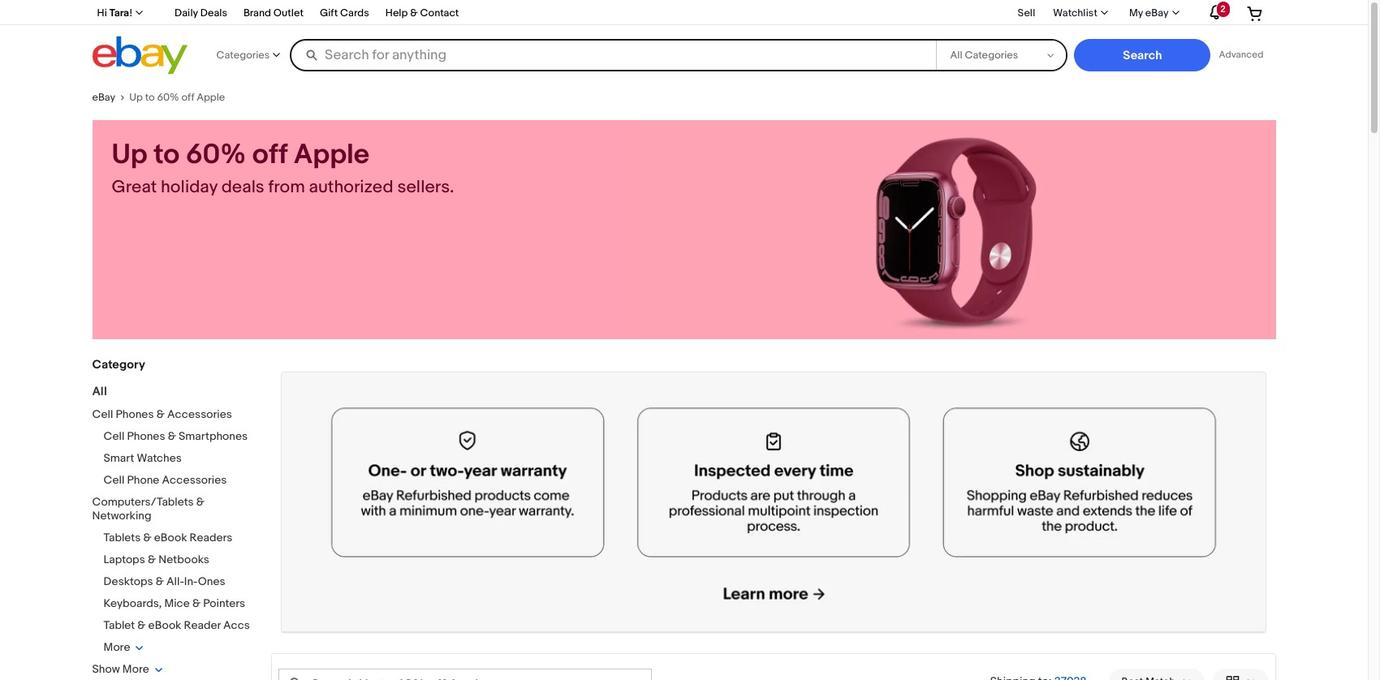 Task type: vqa. For each thing, say whether or not it's contained in the screenshot.
bottommost 60%
yes



Task type: locate. For each thing, give the bounding box(es) containing it.
60% down 'ebay home' image
[[157, 91, 179, 104]]

0 horizontal spatial apple
[[197, 91, 225, 104]]

0 horizontal spatial ebay
[[92, 91, 115, 104]]

60% inside up to 60% off apple great holiday deals from authorized sellers.
[[186, 138, 246, 172]]

desktops & all-in-ones link
[[104, 575, 226, 589]]

1 vertical spatial up
[[112, 138, 148, 172]]

0 horizontal spatial 60%
[[157, 91, 179, 104]]

0 vertical spatial 60%
[[157, 91, 179, 104]]

daily deals link
[[175, 4, 227, 24]]

outlet
[[273, 6, 304, 19]]

cell phones & smartphones link
[[104, 430, 248, 444]]

reader
[[184, 619, 221, 633]]

cell phone accessories link
[[104, 474, 227, 487]]

tablet & ebook reader accs link
[[104, 619, 250, 633]]

& right help
[[410, 6, 418, 19]]

0 horizontal spatial off
[[181, 91, 194, 104]]

help & contact link
[[386, 4, 459, 24]]

1 vertical spatial to
[[154, 138, 180, 172]]

computers/tablets
[[92, 495, 194, 509]]

& right tablet
[[138, 619, 146, 633]]

cell up smart
[[104, 430, 125, 444]]

ebook
[[154, 531, 187, 545], [148, 619, 181, 633]]

ebay inside my ebay link
[[1146, 6, 1169, 19]]

apple
[[197, 91, 225, 104], [294, 138, 370, 172]]

0 vertical spatial apple
[[197, 91, 225, 104]]

ebay
[[1146, 6, 1169, 19], [92, 91, 115, 104]]

view: gallery view image
[[1226, 674, 1256, 681]]

& up the "readers"
[[196, 495, 205, 509]]

up for up to 60% off apple
[[129, 91, 143, 104]]

cell down all
[[92, 408, 113, 422]]

accessories
[[167, 408, 232, 422], [162, 474, 227, 487]]

up up "great"
[[112, 138, 148, 172]]

apple inside up to 60% off apple great holiday deals from authorized sellers.
[[294, 138, 370, 172]]

netbooks
[[159, 553, 209, 567]]

up inside up to 60% off apple great holiday deals from authorized sellers.
[[112, 138, 148, 172]]

gift cards link
[[320, 4, 369, 24]]

ebay right my
[[1146, 6, 1169, 19]]

& down cell phones & accessories link
[[168, 430, 176, 444]]

accessories down 'watches'
[[162, 474, 227, 487]]

0 vertical spatial up
[[129, 91, 143, 104]]

off for up to 60% off apple
[[181, 91, 194, 104]]

accessories up smartphones
[[167, 408, 232, 422]]

apple up authorized
[[294, 138, 370, 172]]

up
[[129, 91, 143, 104], [112, 138, 148, 172]]

1 horizontal spatial 60%
[[186, 138, 246, 172]]

& inside "computers/tablets & networking"
[[196, 495, 205, 509]]

off
[[181, 91, 194, 104], [252, 138, 288, 172]]

keyboards, mice & pointers link
[[104, 597, 245, 611]]

2 button
[[1192, 1, 1234, 25]]

all
[[92, 384, 107, 400]]

in-
[[184, 575, 198, 589]]

to inside up to 60% off apple great holiday deals from authorized sellers.
[[154, 138, 180, 172]]

phones
[[116, 408, 154, 422], [127, 430, 165, 444]]

cell down smart
[[104, 474, 125, 487]]

categories
[[217, 49, 270, 62]]

&
[[410, 6, 418, 19], [156, 408, 165, 422], [168, 430, 176, 444], [196, 495, 205, 509], [143, 531, 152, 545], [148, 553, 156, 567], [156, 575, 164, 589], [192, 597, 201, 611], [138, 619, 146, 633]]

tablets & ebook readers laptops & netbooks desktops & all-in-ones keyboards, mice & pointers tablet & ebook reader accs
[[104, 531, 250, 633]]

0 vertical spatial cell
[[92, 408, 113, 422]]

smart watches link
[[104, 452, 182, 465]]

0 vertical spatial to
[[145, 91, 155, 104]]

off up from
[[252, 138, 288, 172]]

1 vertical spatial apple
[[294, 138, 370, 172]]

1 vertical spatial ebay
[[92, 91, 115, 104]]

help & contact
[[386, 6, 459, 19]]

banner
[[88, 0, 1276, 79]]

more
[[104, 641, 130, 655], [122, 663, 149, 677]]

ebook up netbooks
[[154, 531, 187, 545]]

your shopping cart image
[[1246, 4, 1265, 21]]

cell phones & accessories cell phones & smartphones smart watches cell phone accessories
[[92, 408, 248, 487]]

my ebay
[[1130, 6, 1169, 19]]

apple down categories
[[197, 91, 225, 104]]

tablet
[[104, 619, 135, 633]]

more down tablet
[[104, 641, 130, 655]]

great
[[112, 177, 157, 198]]

1 horizontal spatial off
[[252, 138, 288, 172]]

1 horizontal spatial ebay
[[1146, 6, 1169, 19]]

ebook down the keyboards, mice & pointers link
[[148, 619, 181, 633]]

apple for up to 60% off apple great holiday deals from authorized sellers.
[[294, 138, 370, 172]]

60%
[[157, 91, 179, 104], [186, 138, 246, 172]]

advanced
[[1220, 49, 1264, 61]]

off down 'ebay home' image
[[181, 91, 194, 104]]

daily
[[175, 6, 198, 19]]

to
[[145, 91, 155, 104], [154, 138, 180, 172]]

up for up to 60% off apple great holiday deals from authorized sellers.
[[112, 138, 148, 172]]

1 vertical spatial more
[[122, 663, 149, 677]]

1 vertical spatial phones
[[127, 430, 165, 444]]

& up desktops & all-in-ones link
[[148, 553, 156, 567]]

off inside up to 60% off apple great holiday deals from authorized sellers.
[[252, 138, 288, 172]]

authorized
[[309, 177, 394, 198]]

mice
[[164, 597, 190, 611]]

0 vertical spatial phones
[[116, 408, 154, 422]]

none text field inside up to 60% off apple main content
[[281, 373, 1266, 633]]

keyboards,
[[104, 597, 162, 611]]

laptops
[[104, 553, 145, 567]]

0 vertical spatial ebook
[[154, 531, 187, 545]]

2
[[1221, 3, 1226, 15]]

ebay refurbished image
[[281, 373, 1266, 632]]

1 vertical spatial cell
[[104, 430, 125, 444]]

to up holiday
[[154, 138, 180, 172]]

0 vertical spatial off
[[181, 91, 194, 104]]

help
[[386, 6, 408, 19]]

60% up holiday
[[186, 138, 246, 172]]

1 vertical spatial off
[[252, 138, 288, 172]]

cell
[[92, 408, 113, 422], [104, 430, 125, 444], [104, 474, 125, 487]]

up down 'ebay home' image
[[129, 91, 143, 104]]

ebay down 'ebay home' image
[[92, 91, 115, 104]]

& inside account navigation
[[410, 6, 418, 19]]

Search for anything text field
[[292, 41, 934, 70]]

to right ebay link in the left top of the page
[[145, 91, 155, 104]]

up to 60% off apple main content
[[79, 79, 1289, 681]]

hi
[[97, 6, 107, 19]]

to for up to 60% off apple great holiday deals from authorized sellers.
[[154, 138, 180, 172]]

watchlist link
[[1045, 3, 1116, 23]]

& right mice
[[192, 597, 201, 611]]

1 vertical spatial 60%
[[186, 138, 246, 172]]

1 horizontal spatial apple
[[294, 138, 370, 172]]

& up laptops & netbooks "link"
[[143, 531, 152, 545]]

sell
[[1018, 6, 1036, 19]]

smart
[[104, 452, 134, 465]]

more down more button in the bottom of the page
[[122, 663, 149, 677]]

brand
[[244, 6, 271, 19]]

None text field
[[281, 373, 1266, 633]]

0 vertical spatial ebay
[[1146, 6, 1169, 19]]

sell link
[[1011, 6, 1043, 19]]

ones
[[198, 575, 226, 589]]

deals
[[200, 6, 227, 19]]

my
[[1130, 6, 1144, 19]]

show more
[[92, 663, 149, 677]]

watches
[[137, 452, 182, 465]]

Enter your search keyword text field
[[278, 669, 652, 681]]

my ebay link
[[1121, 3, 1187, 23]]

ebay link
[[92, 91, 129, 104]]

banner containing sell
[[88, 0, 1276, 79]]

None submit
[[1075, 39, 1211, 71]]



Task type: describe. For each thing, give the bounding box(es) containing it.
1 vertical spatial accessories
[[162, 474, 227, 487]]

ebay home image
[[92, 36, 187, 75]]

0 vertical spatial more
[[104, 641, 130, 655]]

advanced link
[[1211, 39, 1272, 71]]

account navigation
[[88, 0, 1276, 25]]

computers/tablets & networking link
[[92, 495, 205, 523]]

up to 60% off apple
[[129, 91, 225, 104]]

readers
[[190, 531, 233, 545]]

cards
[[340, 6, 369, 19]]

gift cards
[[320, 6, 369, 19]]

& up cell phones & smartphones link
[[156, 408, 165, 422]]

0 vertical spatial accessories
[[167, 408, 232, 422]]

desktops
[[104, 575, 153, 589]]

60% for up to 60% off apple
[[157, 91, 179, 104]]

contact
[[420, 6, 459, 19]]

1 vertical spatial ebook
[[148, 619, 181, 633]]

cell phones & accessories link
[[92, 408, 232, 422]]

holiday
[[161, 177, 218, 198]]

all-
[[167, 575, 184, 589]]

brand outlet link
[[244, 4, 304, 24]]

accs
[[223, 619, 250, 633]]

networking
[[92, 509, 151, 523]]

show
[[92, 663, 120, 677]]

apple for up to 60% off apple
[[197, 91, 225, 104]]

tablets
[[104, 531, 141, 545]]

pointers
[[203, 597, 245, 611]]

gift
[[320, 6, 338, 19]]

from
[[268, 177, 305, 198]]

more button
[[104, 641, 144, 655]]

laptops & netbooks link
[[104, 553, 209, 567]]

!
[[129, 6, 132, 19]]

show more button
[[92, 663, 163, 677]]

off for up to 60% off apple great holiday deals from authorized sellers.
[[252, 138, 288, 172]]

daily deals
[[175, 6, 227, 19]]

smartphones
[[179, 430, 248, 444]]

tara
[[109, 6, 129, 19]]

sellers.
[[398, 177, 454, 198]]

categories button
[[212, 38, 285, 73]]

phone
[[127, 474, 160, 487]]

hi tara !
[[97, 6, 132, 19]]

category
[[92, 357, 145, 373]]

to for up to 60% off apple
[[145, 91, 155, 104]]

watchlist
[[1054, 6, 1098, 19]]

& left all-
[[156, 575, 164, 589]]

up to 60% off apple great holiday deals from authorized sellers.
[[112, 138, 454, 198]]

tablets & ebook readers link
[[104, 531, 233, 545]]

deals
[[222, 177, 265, 198]]

brand outlet
[[244, 6, 304, 19]]

2 vertical spatial cell
[[104, 474, 125, 487]]

60% for up to 60% off apple great holiday deals from authorized sellers.
[[186, 138, 246, 172]]

ebay inside up to 60% off apple main content
[[92, 91, 115, 104]]

computers/tablets & networking
[[92, 495, 205, 523]]



